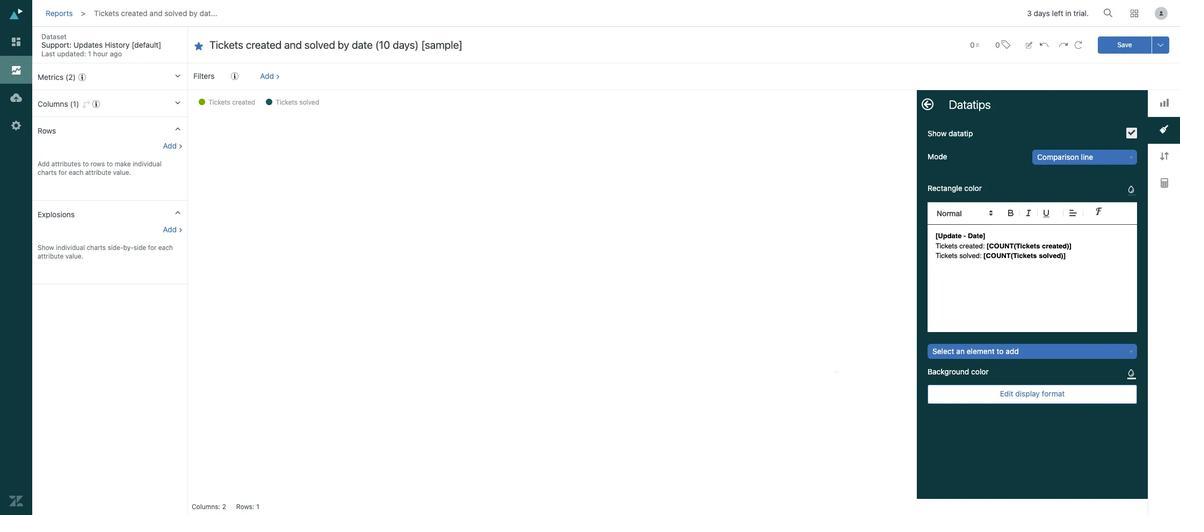Task type: vqa. For each thing, say whether or not it's contained in the screenshot.
admin icon
yes



Task type: locate. For each thing, give the bounding box(es) containing it.
to
[[83, 160, 89, 168], [107, 160, 113, 168], [997, 347, 1004, 356]]

1 0 from the left
[[970, 40, 975, 49]]

attribute down explosions
[[38, 252, 64, 261]]

0 horizontal spatial value.
[[65, 252, 83, 261]]

1 vertical spatial each
[[158, 244, 173, 252]]

edit display format
[[1000, 389, 1065, 398]]

dataset
[[41, 32, 67, 41]]

color right rectangle
[[964, 184, 982, 193]]

tickets
[[94, 9, 119, 18], [208, 98, 230, 106], [276, 98, 298, 106], [936, 242, 958, 250], [936, 252, 958, 260]]

other options image
[[1156, 41, 1165, 49]]

0
[[970, 40, 975, 49], [995, 40, 1000, 49]]

columns (1)
[[38, 99, 79, 109]]

tickets solved
[[276, 98, 319, 106]]

1 horizontal spatial solved
[[299, 98, 319, 106]]

to right rows
[[107, 160, 113, 168]]

0 horizontal spatial attribute
[[38, 252, 64, 261]]

1 horizontal spatial attribute
[[85, 169, 111, 177]]

0 horizontal spatial solved
[[164, 9, 187, 18]]

0 vertical spatial [count(tickets
[[987, 242, 1040, 250]]

open in-app guide image up tickets created
[[231, 73, 238, 80]]

Search... field
[[1105, 5, 1116, 21]]

rows:
[[236, 503, 254, 511]]

1 right rows:
[[256, 503, 259, 511]]

attribute down rows
[[85, 169, 111, 177]]

-
[[964, 232, 966, 240]]

for down attributes at the top left of page
[[59, 169, 67, 177]]

color down element
[[971, 367, 989, 376]]

days
[[1034, 9, 1050, 18]]

0 for 0 popup button
[[970, 40, 975, 49]]

charts left side- in the top of the page
[[87, 244, 106, 252]]

dat...
[[200, 9, 217, 18]]

0 right 0 popup button
[[995, 40, 1000, 49]]

normal
[[937, 209, 962, 218]]

value. inside add attributes to rows to make individual charts for each attribute value.
[[113, 169, 131, 177]]

1 horizontal spatial created
[[232, 98, 255, 106]]

each down attributes at the top left of page
[[69, 169, 83, 177]]

0 horizontal spatial each
[[69, 169, 83, 177]]

select an element to add link
[[928, 345, 1137, 359]]

charts
[[38, 169, 57, 177], [87, 244, 106, 252]]

arrows image
[[1160, 152, 1169, 161]]

add
[[260, 71, 274, 81], [163, 141, 177, 150], [38, 160, 50, 168], [163, 225, 177, 234]]

1 horizontal spatial 1
[[256, 503, 259, 511]]

reports
[[46, 9, 73, 18]]

columns: 2
[[192, 503, 226, 511]]

[count(tickets down the date]
[[984, 252, 1037, 260]]

for
[[59, 169, 67, 177], [148, 244, 156, 252]]

individual down explosions
[[56, 244, 85, 252]]

1 horizontal spatial 0
[[995, 40, 1000, 49]]

0 vertical spatial show
[[928, 129, 947, 138]]

by
[[189, 9, 198, 18]]

attribute
[[85, 169, 111, 177], [38, 252, 64, 261]]

hour
[[93, 49, 108, 58]]

for right side on the top of page
[[148, 244, 156, 252]]

arrow left3 image
[[922, 98, 934, 110]]

[update
[[936, 232, 962, 240]]

1 vertical spatial show
[[38, 244, 54, 252]]

1 horizontal spatial show
[[928, 129, 947, 138]]

attributes
[[51, 160, 81, 168]]

1 horizontal spatial charts
[[87, 244, 106, 252]]

created for tickets created and solved by dat...
[[121, 9, 148, 18]]

save button
[[1098, 36, 1152, 53]]

reports image
[[9, 63, 23, 77]]

0 horizontal spatial charts
[[38, 169, 57, 177]]

0 inside popup button
[[970, 40, 975, 49]]

0 vertical spatial attribute
[[85, 169, 111, 177]]

[count(tickets down the bold icon
[[987, 242, 1040, 250]]

individual right make
[[133, 160, 162, 168]]

0 left 0 button
[[970, 40, 975, 49]]

0 vertical spatial 1
[[88, 49, 91, 58]]

0 button
[[965, 34, 984, 56]]

1 vertical spatial attribute
[[38, 252, 64, 261]]

1 vertical spatial value.
[[65, 252, 83, 261]]

1
[[88, 49, 91, 58], [256, 503, 259, 511]]

color
[[964, 184, 982, 193], [971, 367, 989, 376]]

0 horizontal spatial show
[[38, 244, 54, 252]]

value.
[[113, 169, 131, 177], [65, 252, 83, 261]]

0 button
[[990, 33, 1015, 56]]

0 vertical spatial color
[[964, 184, 982, 193]]

dataset support: updates history [default] last updated: 1 hour ago
[[41, 32, 161, 58]]

side-
[[108, 244, 123, 252]]

1 vertical spatial for
[[148, 244, 156, 252]]

[update - date] tickets created: [count(tickets created)] tickets solved: [count(tickets solved)]
[[936, 232, 1072, 260]]

1 horizontal spatial value.
[[113, 169, 131, 177]]

1 horizontal spatial each
[[158, 244, 173, 252]]

show up the mode at the top right of the page
[[928, 129, 947, 138]]

trial.
[[1074, 9, 1089, 18]]

ago
[[110, 49, 122, 58]]

rows: 1
[[236, 503, 259, 511]]

1 horizontal spatial to
[[107, 160, 113, 168]]

(2)
[[66, 73, 76, 82]]

rows
[[91, 160, 105, 168]]

line
[[1081, 153, 1093, 162]]

comparison line
[[1037, 153, 1093, 162]]

background color
[[928, 367, 989, 376]]

1 vertical spatial color
[[971, 367, 989, 376]]

edit display format button
[[928, 385, 1137, 404]]

individual inside show individual charts side-by-side for each attribute value.
[[56, 244, 85, 252]]

0 vertical spatial created
[[121, 9, 148, 18]]

created
[[121, 9, 148, 18], [232, 98, 255, 106]]

show inside show individual charts side-by-side for each attribute value.
[[38, 244, 54, 252]]

save group
[[1098, 36, 1169, 53]]

1 horizontal spatial individual
[[133, 160, 162, 168]]

metrics (2)
[[38, 73, 76, 82]]

None text field
[[209, 38, 949, 52]]

1 horizontal spatial for
[[148, 244, 156, 252]]

show down explosions
[[38, 244, 54, 252]]

0 horizontal spatial 0
[[970, 40, 975, 49]]

element
[[967, 347, 995, 356]]

comparison
[[1037, 153, 1079, 162]]

0 horizontal spatial 1
[[88, 49, 91, 58]]

and
[[150, 9, 162, 18]]

0 vertical spatial individual
[[133, 160, 162, 168]]

open in-app guide image right (2)
[[78, 74, 86, 81]]

metrics
[[38, 73, 64, 82]]

2 0 from the left
[[995, 40, 1000, 49]]

comparison line link
[[1033, 151, 1137, 165]]

value. down make
[[113, 169, 131, 177]]

1 vertical spatial individual
[[56, 244, 85, 252]]

show for show datatip
[[928, 129, 947, 138]]

solved
[[164, 9, 187, 18], [299, 98, 319, 106]]

0 vertical spatial value.
[[113, 169, 131, 177]]

updates
[[73, 40, 103, 49]]

dashboard image
[[9, 35, 23, 49]]

0 vertical spatial charts
[[38, 169, 57, 177]]

open in-app guide image right (1)
[[92, 100, 100, 108]]

side
[[134, 244, 146, 252]]

zendesk image
[[9, 495, 23, 509]]

datatips
[[949, 98, 991, 112]]

0 inside button
[[995, 40, 1000, 49]]

charts down attributes at the top left of page
[[38, 169, 57, 177]]

each
[[69, 169, 83, 177], [158, 244, 173, 252]]

to left rows
[[83, 160, 89, 168]]

created)]
[[1042, 242, 1072, 250]]

tickets created
[[208, 98, 255, 106]]

background
[[928, 367, 969, 376]]

0 horizontal spatial for
[[59, 169, 67, 177]]

0 vertical spatial each
[[69, 169, 83, 177]]

to left add
[[997, 347, 1004, 356]]

value. down explosions
[[65, 252, 83, 261]]

1 left hour
[[88, 49, 91, 58]]

open in-app guide image
[[231, 73, 238, 80], [78, 74, 86, 81], [92, 100, 100, 108]]

0 vertical spatial for
[[59, 169, 67, 177]]

2 horizontal spatial open in-app guide image
[[231, 73, 238, 80]]

1 vertical spatial charts
[[87, 244, 106, 252]]

filters
[[193, 71, 215, 81]]

edit
[[1000, 389, 1013, 398]]

history
[[105, 40, 130, 49]]

2 horizontal spatial to
[[997, 347, 1004, 356]]

show for show individual charts side-by-side for each attribute value.
[[38, 244, 54, 252]]

individual
[[133, 160, 162, 168], [56, 244, 85, 252]]

add attributes to rows to make individual charts for each attribute value.
[[38, 160, 162, 177]]

created for tickets created
[[232, 98, 255, 106]]

[count(tickets
[[987, 242, 1040, 250], [984, 252, 1037, 260]]

0 horizontal spatial created
[[121, 9, 148, 18]]

1 vertical spatial created
[[232, 98, 255, 106]]

columns
[[38, 99, 68, 109]]

for inside add attributes to rows to make individual charts for each attribute value.
[[59, 169, 67, 177]]

each right side on the top of page
[[158, 244, 173, 252]]

show
[[928, 129, 947, 138], [38, 244, 54, 252]]

0 horizontal spatial individual
[[56, 244, 85, 252]]



Task type: describe. For each thing, give the bounding box(es) containing it.
individual inside add attributes to rows to make individual charts for each attribute value.
[[133, 160, 162, 168]]

zendesk products image
[[1131, 10, 1138, 17]]

add inside add attributes to rows to make individual charts for each attribute value.
[[38, 160, 50, 168]]

left
[[1052, 9, 1063, 18]]

rows
[[38, 126, 56, 135]]

created:
[[959, 242, 985, 250]]

checkmark image
[[1128, 129, 1136, 136]]

value. inside show individual charts side-by-side for each attribute value.
[[65, 252, 83, 261]]

select
[[932, 347, 954, 356]]

underline image
[[1040, 207, 1053, 220]]

display
[[1015, 389, 1040, 398]]

date]
[[968, 232, 985, 240]]

tickets for tickets created and solved by dat...
[[94, 9, 119, 18]]

make
[[115, 160, 131, 168]]

mode
[[928, 152, 947, 161]]

3
[[1027, 9, 1032, 18]]

tickets created and solved by dat...
[[94, 9, 217, 18]]

color for rectangle color
[[964, 184, 982, 193]]

[default]
[[132, 40, 161, 49]]

solved:
[[959, 252, 982, 260]]

rectangle color
[[928, 184, 982, 193]]

attribute inside add attributes to rows to make individual charts for each attribute value.
[[85, 169, 111, 177]]

(1)
[[70, 99, 79, 109]]

charts inside show individual charts side-by-side for each attribute value.
[[87, 244, 106, 252]]

last
[[41, 49, 55, 58]]

datasets image
[[9, 91, 23, 105]]

italic image
[[1022, 207, 1035, 220]]

datatip
[[949, 129, 973, 138]]

bold image
[[1004, 207, 1017, 220]]

3 days left in trial.
[[1027, 9, 1089, 18]]

0 vertical spatial solved
[[164, 9, 187, 18]]

graph image
[[1160, 99, 1169, 107]]

updated:
[[57, 49, 86, 58]]

support:
[[41, 40, 71, 49]]

0 horizontal spatial open in-app guide image
[[78, 74, 86, 81]]

for inside show individual charts side-by-side for each attribute value.
[[148, 244, 156, 252]]

1 vertical spatial 1
[[256, 503, 259, 511]]

save
[[1117, 41, 1132, 49]]

each inside add attributes to rows to make individual charts for each attribute value.
[[69, 169, 83, 177]]

format
[[1042, 389, 1065, 398]]

select an element to add
[[932, 347, 1019, 356]]

2
[[222, 503, 226, 511]]

color for background color
[[971, 367, 989, 376]]

1 inside dataset support: updates history [default] last updated: 1 hour ago
[[88, 49, 91, 58]]

explosions
[[38, 210, 75, 219]]

tickets for tickets created
[[208, 98, 230, 106]]

in
[[1065, 9, 1071, 18]]

attribute inside show individual charts side-by-side for each attribute value.
[[38, 252, 64, 261]]

arrow right14 image
[[178, 35, 188, 45]]

solved)]
[[1039, 252, 1066, 260]]

1 vertical spatial [count(tickets
[[984, 252, 1037, 260]]

show individual charts side-by-side for each attribute value.
[[38, 244, 173, 261]]

charts inside add attributes to rows to make individual charts for each attribute value.
[[38, 169, 57, 177]]

1 horizontal spatial open in-app guide image
[[92, 100, 100, 108]]

rectangle
[[928, 184, 962, 193]]

calc image
[[1160, 179, 1168, 188]]

by-
[[123, 244, 134, 252]]

each inside show individual charts side-by-side for each attribute value.
[[158, 244, 173, 252]]

1 vertical spatial solved
[[299, 98, 319, 106]]

0 for 0 button
[[995, 40, 1000, 49]]

admin image
[[9, 119, 23, 133]]

columns:
[[192, 503, 220, 511]]

add
[[1006, 347, 1019, 356]]

combined shape image
[[1160, 125, 1168, 134]]

0 horizontal spatial to
[[83, 160, 89, 168]]

show datatip
[[928, 129, 973, 138]]

tickets for tickets solved
[[276, 98, 298, 106]]

an
[[956, 347, 965, 356]]



